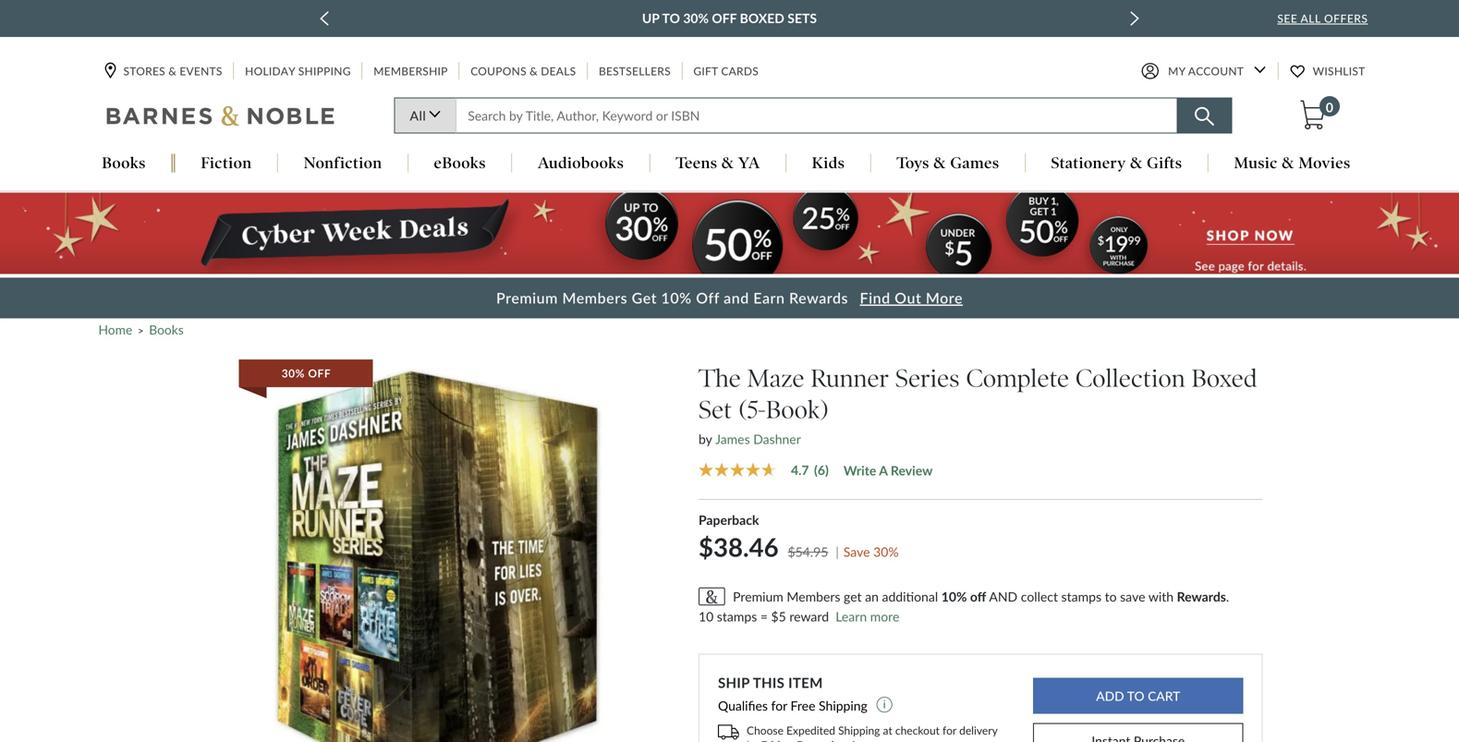 Task type: locate. For each thing, give the bounding box(es) containing it.
ebooks
[[434, 153, 486, 172]]

1 vertical spatial to
[[1105, 589, 1117, 604]]

4.7 (6)
[[791, 462, 829, 478]]

members up reward
[[787, 589, 840, 604]]

30% right up on the top left of the page
[[683, 10, 709, 26]]

shipping down previous slide / item icon
[[298, 64, 351, 78]]

to
[[662, 10, 680, 26], [1105, 589, 1117, 604]]

premium members get an additional 10% off and collect stamps to save with rewards . 10 stamps = $5 reward learn more
[[699, 589, 1229, 624]]

premium for premium members get 10% off and earn rewards find out more
[[496, 289, 558, 307]]

0 horizontal spatial books
[[102, 153, 146, 172]]

& right 'toys'
[[934, 153, 946, 172]]

james
[[715, 431, 750, 447]]

0 vertical spatial to
[[662, 10, 680, 26]]

teens
[[676, 153, 717, 172]]

this
[[753, 674, 785, 691]]

0 horizontal spatial premium
[[496, 289, 558, 307]]

to right up on the top left of the page
[[662, 10, 680, 26]]

1 vertical spatial rewards
[[1177, 589, 1226, 604]]

ship this item qualifies for free shipping
[[718, 674, 871, 714]]

30% left off
[[282, 366, 305, 380]]

None submit
[[1033, 678, 1243, 714]]

runner
[[811, 363, 889, 393]]

fiction button
[[175, 153, 277, 174]]

rewards
[[789, 289, 848, 307], [1177, 589, 1226, 604]]

shipping inside the choose expedited shipping at checkout for delivery by
[[838, 723, 880, 737]]

cart image
[[1300, 100, 1325, 130]]

logo image
[[107, 105, 336, 131]]

the maze runner series complete collection boxed set (5-book) by james dashner
[[699, 363, 1257, 447]]

1 vertical spatial for
[[943, 723, 956, 737]]

stationery
[[1051, 153, 1126, 172]]

1 horizontal spatial by
[[747, 738, 758, 742]]

ship
[[718, 674, 750, 691]]

1 horizontal spatial premium
[[733, 589, 783, 604]]

complete
[[966, 363, 1069, 393]]

save
[[1120, 589, 1145, 604]]

2 vertical spatial shipping
[[838, 723, 880, 737]]

& left gifts
[[1130, 153, 1143, 172]]

1 horizontal spatial members
[[787, 589, 840, 604]]

and
[[989, 589, 1018, 604]]

rewards right the earn
[[789, 289, 848, 307]]

books inside $38.46 'main content'
[[149, 322, 184, 337]]

0 vertical spatial members
[[562, 289, 628, 307]]

1 vertical spatial members
[[787, 589, 840, 604]]

events
[[180, 64, 222, 78]]

shipping up the choose expedited shipping at checkout for delivery by at the bottom
[[819, 698, 868, 714]]

all
[[1301, 12, 1321, 25], [410, 108, 426, 123]]

up
[[642, 10, 659, 26]]

nonfiction
[[303, 153, 382, 172]]

0 horizontal spatial for
[[771, 698, 787, 714]]

book)
[[766, 395, 829, 425]]

membership link
[[372, 62, 450, 79]]

$54.95
[[788, 544, 828, 559]]

0 vertical spatial books
[[102, 153, 146, 172]]

1 horizontal spatial 10%
[[941, 589, 967, 604]]

by down choose at the bottom of the page
[[747, 738, 758, 742]]

1 vertical spatial all
[[410, 108, 426, 123]]

1 vertical spatial shipping
[[819, 698, 868, 714]]

maze
[[747, 363, 804, 393]]

0 horizontal spatial rewards
[[789, 289, 848, 307]]

members for get
[[562, 289, 628, 307]]

deals
[[541, 64, 576, 78]]

& for games
[[934, 153, 946, 172]]

0 horizontal spatial boxed
[[740, 10, 784, 26]]

premium inside premium members get an additional 10% off and collect stamps to save with rewards . 10 stamps = $5 reward learn more
[[733, 589, 783, 604]]

1 horizontal spatial all
[[1301, 12, 1321, 25]]

to inside up to 30% off boxed sets link
[[662, 10, 680, 26]]

shipping left at
[[838, 723, 880, 737]]

0 vertical spatial 30%
[[683, 10, 709, 26]]

10% left the off
[[941, 589, 967, 604]]

& for gifts
[[1130, 153, 1143, 172]]

members left get
[[562, 289, 628, 307]]

qualifies
[[718, 698, 768, 714]]

30% off link
[[239, 359, 605, 742]]

0 vertical spatial 10%
[[661, 289, 692, 307]]

to left save
[[1105, 589, 1117, 604]]

10%
[[661, 289, 692, 307], [941, 589, 967, 604]]

gift
[[693, 64, 718, 78]]

1 vertical spatial 30%
[[282, 366, 305, 380]]

more
[[870, 608, 899, 624]]

offers
[[1324, 12, 1368, 25]]

& left ya
[[722, 153, 734, 172]]

1 horizontal spatial books
[[149, 322, 184, 337]]

1 horizontal spatial 30%
[[683, 10, 709, 26]]

all down 'membership'
[[410, 108, 426, 123]]

0 horizontal spatial to
[[662, 10, 680, 26]]

1 horizontal spatial boxed
[[1191, 363, 1257, 393]]

set
[[699, 395, 732, 425]]

for left free
[[771, 698, 787, 714]]

1 horizontal spatial rewards
[[1177, 589, 1226, 604]]

1 horizontal spatial for
[[943, 723, 956, 737]]

10% inside premium members get an additional 10% off and collect stamps to save with rewards . 10 stamps = $5 reward learn more
[[941, 589, 967, 604]]

0 horizontal spatial members
[[562, 289, 628, 307]]

coupons & deals link
[[469, 62, 578, 79]]

1 horizontal spatial stamps
[[1061, 589, 1101, 604]]

wishlist
[[1313, 64, 1365, 78]]

rewards right with
[[1177, 589, 1226, 604]]

and
[[724, 289, 749, 307]]

save 30%
[[843, 544, 899, 559]]

off
[[712, 10, 737, 26], [696, 289, 719, 307]]

0 vertical spatial rewards
[[789, 289, 848, 307]]

& left deals
[[530, 64, 538, 78]]

fiction
[[201, 153, 252, 172]]

off left and
[[696, 289, 719, 307]]

1 vertical spatial books
[[149, 322, 184, 337]]

stamps
[[1061, 589, 1101, 604], [717, 608, 757, 624]]

at
[[883, 723, 892, 737]]

stamps left =
[[717, 608, 757, 624]]

all right see
[[1301, 12, 1321, 25]]

1 vertical spatial by
[[747, 738, 758, 742]]

& right the music
[[1282, 153, 1294, 172]]

for
[[771, 698, 787, 714], [943, 723, 956, 737]]

get
[[632, 289, 657, 307]]

stamps right collect on the bottom right of the page
[[1061, 589, 1101, 604]]

audiobooks
[[538, 153, 624, 172]]

see
[[1277, 12, 1298, 25]]

kids
[[812, 153, 845, 172]]

10% right get
[[661, 289, 692, 307]]

0 vertical spatial by
[[699, 431, 712, 447]]

premium for premium members get an additional 10% off and collect stamps to save with rewards . 10 stamps = $5 reward learn more
[[733, 589, 783, 604]]

shipping
[[298, 64, 351, 78], [819, 698, 868, 714], [838, 723, 880, 737]]

gift cards link
[[692, 62, 760, 79]]

1 vertical spatial premium
[[733, 589, 783, 604]]

30%
[[683, 10, 709, 26], [282, 366, 305, 380]]

off up gift cards link on the top of the page
[[712, 10, 737, 26]]

& for deals
[[530, 64, 538, 78]]

&
[[168, 64, 177, 78], [530, 64, 538, 78], [722, 153, 734, 172], [934, 153, 946, 172], [1130, 153, 1143, 172], [1282, 153, 1294, 172]]

& right stores
[[168, 64, 177, 78]]

kids button
[[786, 153, 871, 174]]

for left delivery
[[943, 723, 956, 737]]

james dashner link
[[715, 431, 801, 447]]

members
[[562, 289, 628, 307], [787, 589, 840, 604]]

1 vertical spatial off
[[696, 289, 719, 307]]

premium members get 10% off and earn rewards find out more
[[496, 289, 963, 307]]

members inside premium members get an additional 10% off and collect stamps to save with rewards . 10 stamps = $5 reward learn more
[[787, 589, 840, 604]]

0 vertical spatial boxed
[[740, 10, 784, 26]]

cards
[[721, 64, 759, 78]]

wishlist link
[[1291, 62, 1367, 79]]

the
[[699, 363, 741, 393]]

learn more link
[[836, 606, 899, 627]]

1 vertical spatial boxed
[[1191, 363, 1257, 393]]

search image
[[1195, 107, 1214, 126]]

for inside ship this item qualifies for free shipping
[[771, 698, 787, 714]]

home
[[98, 322, 132, 337]]

None field
[[456, 97, 1178, 134]]

0 horizontal spatial 30%
[[282, 366, 305, 380]]

out
[[895, 289, 922, 307]]

0 button
[[1298, 96, 1340, 131]]

0 vertical spatial for
[[771, 698, 787, 714]]

none submit inside $38.46 'main content'
[[1033, 678, 1243, 714]]

0 vertical spatial premium
[[496, 289, 558, 307]]

0 vertical spatial shipping
[[298, 64, 351, 78]]

0 vertical spatial all
[[1301, 12, 1321, 25]]

by left james at the bottom of the page
[[699, 431, 712, 447]]

1 vertical spatial 10%
[[941, 589, 967, 604]]

0 vertical spatial stamps
[[1061, 589, 1101, 604]]

$38.46 main content
[[0, 192, 1459, 742]]

1 vertical spatial stamps
[[717, 608, 757, 624]]

$5
[[771, 608, 786, 624]]

& for events
[[168, 64, 177, 78]]

the maze runner series complete collection boxed set (5-book) image
[[266, 364, 605, 742]]

1 horizontal spatial to
[[1105, 589, 1117, 604]]

ship truck image
[[718, 723, 739, 742]]

boxed inside the maze runner series complete collection boxed set (5-book) by james dashner
[[1191, 363, 1257, 393]]

checkout
[[895, 723, 940, 737]]

holiday
[[245, 64, 295, 78]]

premium
[[496, 289, 558, 307], [733, 589, 783, 604]]

audiobooks button
[[512, 153, 650, 174]]

my account
[[1168, 64, 1244, 78]]

0 horizontal spatial by
[[699, 431, 712, 447]]



Task type: vqa. For each thing, say whether or not it's contained in the screenshot.
Schwab's
no



Task type: describe. For each thing, give the bounding box(es) containing it.
choose
[[747, 723, 784, 737]]

books inside button
[[102, 153, 146, 172]]

movies
[[1299, 153, 1351, 172]]

(5-
[[738, 395, 766, 425]]

free
[[791, 698, 815, 714]]

off
[[308, 366, 331, 380]]

get
[[844, 589, 862, 604]]

books button
[[76, 153, 171, 174]]

gift cards
[[693, 64, 759, 78]]

learn
[[836, 608, 867, 624]]

& for ya
[[722, 153, 734, 172]]

30% inside up to 30% off boxed sets link
[[683, 10, 709, 26]]

a
[[879, 462, 888, 478]]

dashner
[[753, 431, 801, 447]]

shipping inside ship this item qualifies for free shipping
[[819, 698, 868, 714]]

$38.46
[[699, 531, 779, 562]]

off inside $38.46 'main content'
[[696, 289, 719, 307]]

Search by Title, Author, Keyword or ISBN text field
[[456, 97, 1178, 134]]

by inside the choose expedited shipping at checkout for delivery by
[[747, 738, 758, 742]]

ya
[[738, 153, 760, 172]]

gifts
[[1147, 153, 1182, 172]]

bestsellers
[[599, 64, 671, 78]]

write
[[844, 462, 876, 478]]

an
[[865, 589, 879, 604]]

with
[[1148, 589, 1174, 604]]

music & movies
[[1234, 153, 1351, 172]]

user image
[[1141, 62, 1159, 80]]

membership
[[374, 64, 448, 78]]

0 horizontal spatial 10%
[[661, 289, 692, 307]]

10
[[699, 608, 714, 624]]

0
[[1326, 99, 1334, 115]]

ebooks button
[[408, 153, 512, 174]]

=
[[760, 608, 768, 624]]

games
[[950, 153, 999, 172]]

rewards inside premium members get an additional 10% off and collect stamps to save with rewards . 10 stamps = $5 reward learn more
[[1177, 589, 1226, 604]]

item
[[788, 674, 823, 691]]

teens & ya button
[[650, 153, 786, 174]]

to inside premium members get an additional 10% off and collect stamps to save with rewards . 10 stamps = $5 reward learn more
[[1105, 589, 1117, 604]]

$38.46 $54.95
[[699, 531, 828, 562]]

find
[[860, 289, 890, 307]]

stores
[[123, 64, 165, 78]]

paperback
[[699, 512, 759, 528]]

holiday shipping
[[245, 64, 351, 78]]

by inside the maze runner series complete collection boxed set (5-book) by james dashner
[[699, 431, 712, 447]]

collection
[[1075, 363, 1185, 393]]

stationery & gifts button
[[1025, 153, 1208, 174]]

0 horizontal spatial all
[[410, 108, 426, 123]]

holiday shipping link
[[243, 62, 353, 79]]

music & movies button
[[1208, 153, 1376, 174]]

all link
[[394, 97, 456, 134]]

& for movies
[[1282, 153, 1294, 172]]

see all offers
[[1277, 12, 1368, 25]]

30% off list box
[[206, 354, 672, 742]]

0 horizontal spatial stamps
[[717, 608, 757, 624]]

collect
[[1021, 589, 1058, 604]]

delivery
[[959, 723, 998, 737]]

my account button
[[1141, 62, 1266, 80]]

my
[[1168, 64, 1185, 78]]

coupons
[[471, 64, 527, 78]]

.
[[1226, 589, 1229, 604]]

series
[[895, 363, 960, 393]]

0 vertical spatial off
[[712, 10, 737, 26]]

expedited
[[786, 723, 835, 737]]

down arrow image
[[1254, 66, 1266, 73]]

teens & ya
[[676, 153, 760, 172]]

write a review
[[844, 462, 933, 478]]

home link
[[98, 322, 132, 337]]

previous slide / item image
[[320, 11, 329, 26]]

write a review button
[[844, 462, 933, 478]]

account
[[1188, 64, 1244, 78]]

for inside the choose expedited shipping at checkout for delivery by
[[943, 723, 956, 737]]

toys & games
[[897, 153, 999, 172]]

books link
[[149, 322, 184, 337]]

reward
[[789, 608, 829, 624]]

4.7
[[791, 462, 809, 478]]

choose expedited shipping at checkout for delivery by
[[747, 723, 998, 742]]

next slide / item image
[[1130, 11, 1139, 26]]

30% inside 30% off link
[[282, 366, 305, 380]]

members for get
[[787, 589, 840, 604]]

music
[[1234, 153, 1278, 172]]

stationery & gifts
[[1051, 153, 1182, 172]]

cyber week deals! shop now image
[[0, 193, 1459, 274]]

sets
[[788, 10, 817, 26]]

more
[[926, 289, 963, 307]]

additional
[[882, 589, 938, 604]]

nonfiction button
[[278, 153, 408, 174]]

off
[[970, 589, 986, 604]]

stores & events
[[123, 64, 222, 78]]

(6)
[[814, 462, 829, 478]]

bestsellers link
[[597, 62, 673, 79]]

up to 30% off boxed sets link
[[642, 7, 817, 30]]

30% off
[[282, 366, 331, 380]]



